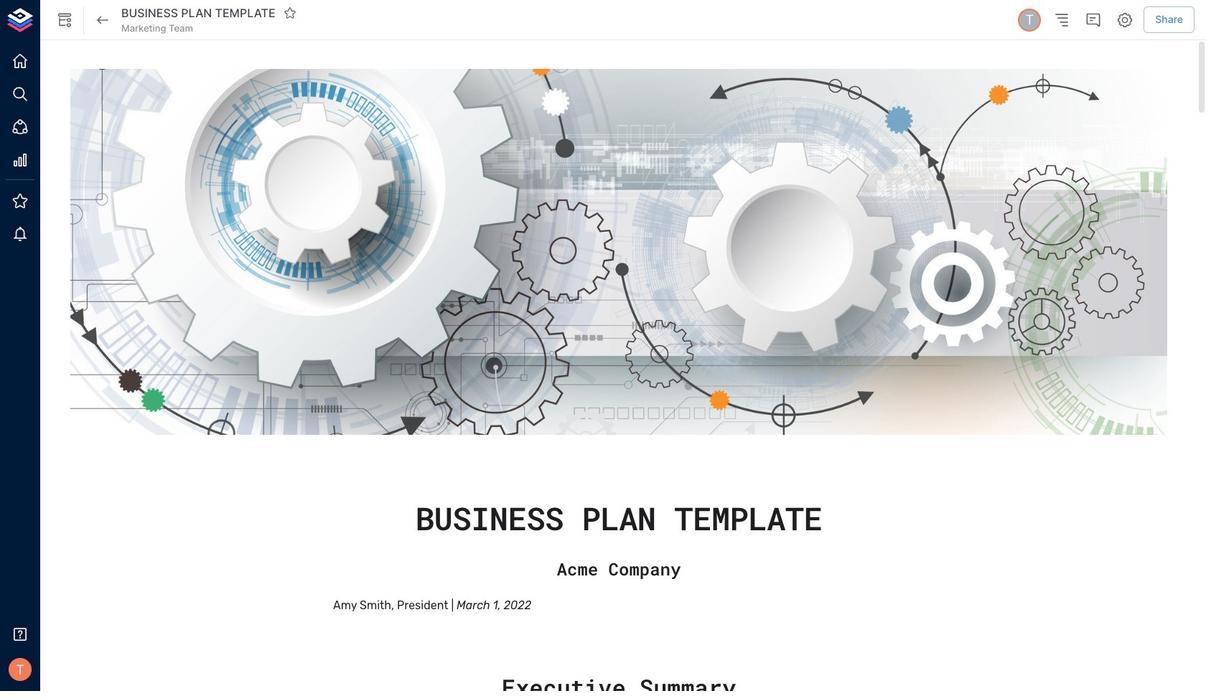 Task type: vqa. For each thing, say whether or not it's contained in the screenshot.
TABLE OF CONTENTS icon
yes



Task type: describe. For each thing, give the bounding box(es) containing it.
table of contents image
[[1054, 11, 1071, 28]]

settings image
[[1117, 11, 1135, 28]]

favorite image
[[284, 7, 296, 20]]

show wiki image
[[56, 11, 73, 28]]



Task type: locate. For each thing, give the bounding box(es) containing it.
go back image
[[94, 11, 111, 28]]

comments image
[[1086, 11, 1103, 28]]



